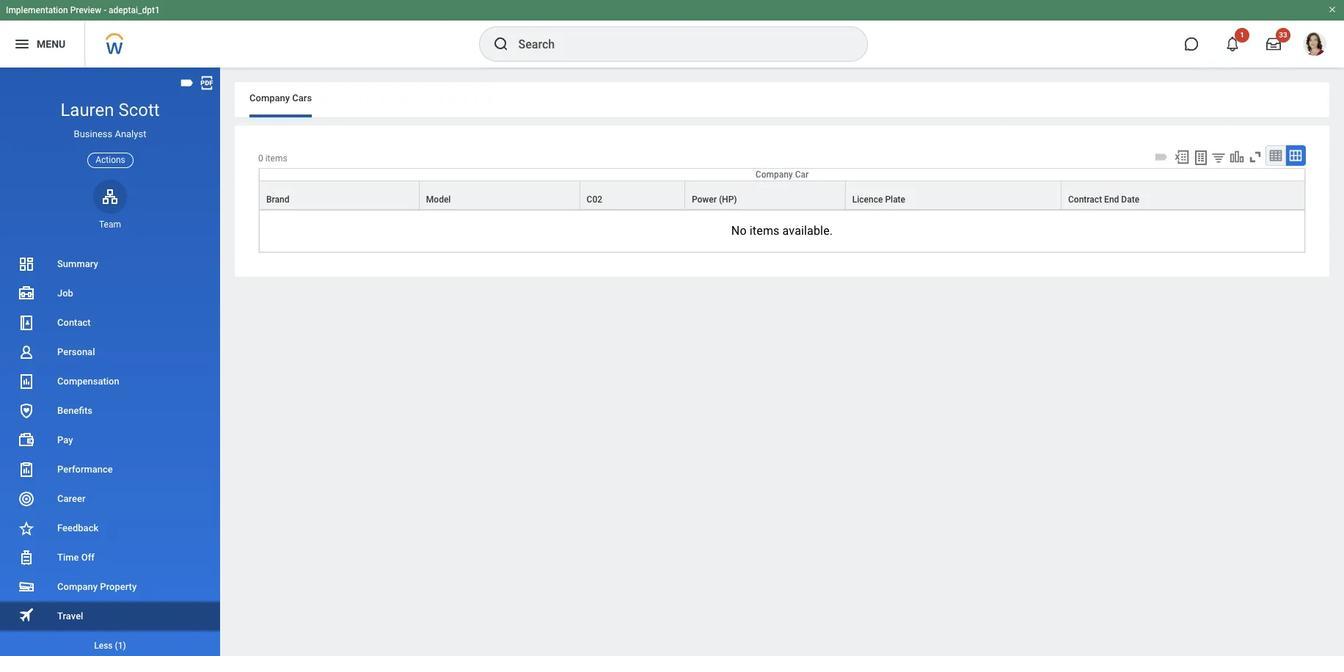 Task type: locate. For each thing, give the bounding box(es) containing it.
0 vertical spatial items
[[265, 153, 287, 164]]

no
[[732, 224, 747, 238]]

company
[[250, 92, 290, 103], [756, 170, 793, 180], [57, 581, 98, 592]]

implementation preview -   adeptai_dpt1
[[6, 5, 160, 15]]

1 vertical spatial company
[[756, 170, 793, 180]]

adeptai_dpt1
[[109, 5, 160, 15]]

0 horizontal spatial company
[[57, 581, 98, 592]]

feedback link
[[0, 514, 220, 543]]

toolbar
[[1151, 145, 1306, 168]]

navigation pane region
[[0, 68, 220, 656]]

1 vertical spatial items
[[750, 224, 780, 238]]

items right 0
[[265, 153, 287, 164]]

search image
[[492, 35, 510, 53]]

preview
[[70, 5, 101, 15]]

feedback
[[57, 522, 99, 533]]

company property
[[57, 581, 137, 592]]

inbox large image
[[1267, 37, 1281, 51]]

company for company car
[[756, 170, 793, 180]]

job link
[[0, 279, 220, 308]]

company up power (hp) popup button
[[756, 170, 793, 180]]

company inside the company car popup button
[[756, 170, 793, 180]]

contract end date
[[1068, 195, 1140, 205]]

company cars
[[250, 92, 312, 103]]

compensation link
[[0, 367, 220, 396]]

summary
[[57, 258, 98, 269]]

brand
[[266, 195, 290, 205]]

implementation
[[6, 5, 68, 15]]

2 horizontal spatial company
[[756, 170, 793, 180]]

company inside "company property" link
[[57, 581, 98, 592]]

career image
[[18, 490, 35, 508]]

scott
[[118, 100, 160, 120]]

personal image
[[18, 343, 35, 361]]

row
[[259, 181, 1306, 210]]

table image
[[1269, 148, 1283, 163]]

power (hp) button
[[685, 181, 845, 209]]

items
[[265, 153, 287, 164], [750, 224, 780, 238]]

2 vertical spatial company
[[57, 581, 98, 592]]

contact image
[[18, 314, 35, 332]]

select to filter grid data image
[[1211, 150, 1227, 165]]

view printable version (pdf) image
[[199, 75, 215, 91]]

-
[[104, 5, 106, 15]]

off
[[81, 552, 95, 563]]

export to excel image
[[1174, 149, 1190, 165]]

items for no
[[750, 224, 780, 238]]

time
[[57, 552, 79, 563]]

menu banner
[[0, 0, 1344, 68]]

less
[[94, 641, 113, 651]]

brand button
[[260, 181, 419, 209]]

1 horizontal spatial company
[[250, 92, 290, 103]]

licence plate
[[853, 195, 906, 205]]

time off image
[[18, 549, 35, 567]]

1 horizontal spatial items
[[750, 224, 780, 238]]

pay
[[57, 434, 73, 445]]

company car button
[[260, 169, 1305, 181]]

items right no
[[750, 224, 780, 238]]

company car
[[756, 170, 809, 180]]

company down time off
[[57, 581, 98, 592]]

analyst
[[115, 129, 146, 140]]

job image
[[18, 285, 35, 302]]

personal link
[[0, 338, 220, 367]]

travel link
[[0, 602, 220, 631]]

company left cars
[[250, 92, 290, 103]]

c02 button
[[580, 181, 685, 209]]

contact link
[[0, 308, 220, 338]]

0 vertical spatial company
[[250, 92, 290, 103]]

profile logan mcneil image
[[1303, 32, 1327, 59]]

0 horizontal spatial items
[[265, 153, 287, 164]]

(1)
[[115, 641, 126, 651]]

benefits link
[[0, 396, 220, 426]]

power
[[692, 195, 717, 205]]

contact
[[57, 317, 91, 328]]

summary link
[[0, 249, 220, 279]]

model
[[426, 195, 451, 205]]

row containing brand
[[259, 181, 1306, 210]]

travel image
[[18, 607, 35, 624]]

power (hp)
[[692, 195, 737, 205]]

business
[[74, 129, 112, 140]]

lauren
[[60, 100, 114, 120]]

list
[[0, 249, 220, 656]]

list containing summary
[[0, 249, 220, 656]]

1
[[1240, 31, 1245, 39]]

team lauren scott element
[[93, 219, 127, 230]]

company for company property
[[57, 581, 98, 592]]



Task type: vqa. For each thing, say whether or not it's contained in the screenshot.
Add
no



Task type: describe. For each thing, give the bounding box(es) containing it.
licence plate button
[[846, 181, 1061, 209]]

0
[[258, 153, 263, 164]]

model button
[[420, 181, 579, 209]]

property
[[100, 581, 137, 592]]

expand table image
[[1289, 148, 1303, 163]]

end
[[1105, 195, 1119, 205]]

company for company cars
[[250, 92, 290, 103]]

career
[[57, 493, 85, 504]]

actions button
[[87, 152, 133, 168]]

cars
[[292, 92, 312, 103]]

plate
[[885, 195, 906, 205]]

contract
[[1068, 195, 1102, 205]]

(hp)
[[719, 195, 737, 205]]

fullscreen image
[[1248, 149, 1264, 165]]

actions
[[96, 155, 125, 165]]

time off link
[[0, 543, 220, 572]]

contract end date button
[[1062, 181, 1305, 209]]

menu button
[[0, 21, 85, 68]]

business analyst
[[74, 129, 146, 140]]

personal
[[57, 346, 95, 357]]

performance
[[57, 464, 113, 475]]

tag image
[[179, 75, 195, 91]]

0 items
[[258, 153, 287, 164]]

less (1)
[[94, 641, 126, 651]]

less (1) button
[[0, 631, 220, 656]]

lauren scott
[[60, 100, 160, 120]]

justify image
[[13, 35, 31, 53]]

no items available to be tagged image
[[1154, 149, 1170, 165]]

available.
[[783, 224, 833, 238]]

close environment banner image
[[1328, 5, 1337, 14]]

performance image
[[18, 461, 35, 478]]

no items available.
[[732, 224, 833, 238]]

performance link
[[0, 455, 220, 484]]

licence
[[853, 195, 883, 205]]

feedback image
[[18, 520, 35, 537]]

team link
[[93, 180, 127, 230]]

33
[[1279, 31, 1288, 39]]

view team image
[[101, 188, 119, 205]]

33 button
[[1258, 28, 1291, 60]]

date
[[1122, 195, 1140, 205]]

export to worksheets image
[[1192, 149, 1210, 167]]

c02
[[587, 195, 603, 205]]

pay link
[[0, 426, 220, 455]]

compensation image
[[18, 373, 35, 390]]

time off
[[57, 552, 95, 563]]

Search Workday  search field
[[518, 28, 837, 60]]

1 button
[[1217, 28, 1250, 60]]

travel
[[57, 611, 83, 622]]

job
[[57, 288, 73, 299]]

career link
[[0, 484, 220, 514]]

expand/collapse chart image
[[1229, 149, 1245, 165]]

compensation
[[57, 376, 119, 387]]

less (1) button
[[0, 637, 220, 655]]

benefits image
[[18, 402, 35, 420]]

notifications large image
[[1226, 37, 1240, 51]]

car
[[795, 170, 809, 180]]

team
[[99, 219, 121, 230]]

items for 0
[[265, 153, 287, 164]]

company property link
[[0, 572, 220, 602]]

menu
[[37, 38, 65, 50]]

company property image
[[18, 578, 35, 596]]

benefits
[[57, 405, 92, 416]]

summary image
[[18, 255, 35, 273]]

pay image
[[18, 431, 35, 449]]



